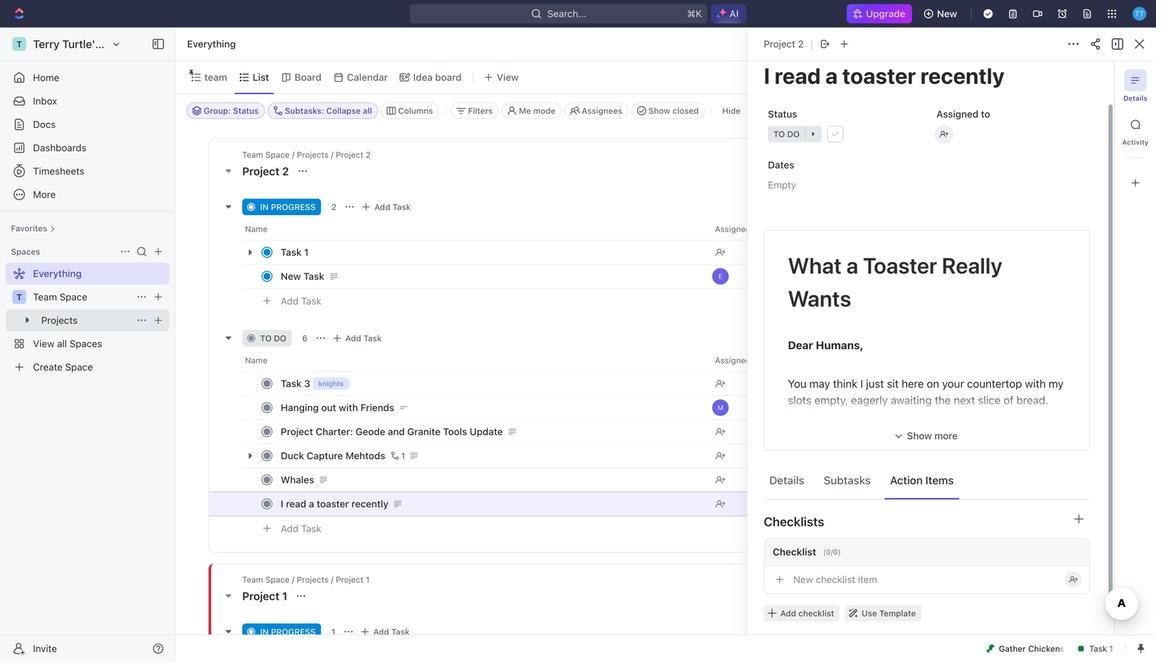 Task type: describe. For each thing, give the bounding box(es) containing it.
2 inside the project 2 |
[[798, 38, 804, 50]]

hanging out with friends
[[281, 402, 394, 414]]

update
[[470, 426, 503, 438]]

subtasks:
[[285, 106, 324, 116]]

mode
[[534, 106, 556, 116]]

idea board link
[[411, 68, 462, 87]]

add for 'add task' button associated with 6
[[346, 334, 361, 344]]

empty button
[[764, 173, 922, 198]]

to inside dropdown button
[[774, 129, 785, 139]]

right
[[910, 411, 933, 424]]

use template
[[862, 609, 916, 619]]

add task for 6
[[346, 334, 382, 344]]

create space link
[[6, 357, 167, 379]]

may
[[810, 378, 831, 391]]

checklist for add
[[799, 609, 835, 619]]

timesheets link
[[6, 160, 169, 182]]

i read a toaster recently
[[281, 499, 389, 510]]

create space
[[33, 362, 93, 373]]

task sidebar navigation tab list
[[1121, 70, 1151, 194]]

subtasks
[[824, 474, 871, 487]]

1 horizontal spatial status
[[768, 108, 798, 120]]

e
[[719, 273, 723, 281]]

assignees
[[582, 106, 623, 116]]

me mode
[[519, 106, 556, 116]]

add task button for 2
[[358, 199, 416, 215]]

out:
[[936, 411, 955, 424]]

group: status
[[204, 106, 259, 116]]

whales
[[281, 475, 314, 486]]

me inside you may think i just sit here on your countertop with my slots empty, eagerly awaiting the next slice of bread. but let me
[[823, 411, 839, 424]]

add task button for 6
[[329, 330, 387, 347]]

slots
[[788, 394, 812, 407]]

geode
[[356, 426, 385, 438]]

knights button
[[313, 377, 353, 393]]

let
[[808, 411, 821, 424]]

show for show more
[[907, 431, 932, 442]]

activity
[[1123, 138, 1149, 146]]

space for team space
[[60, 292, 87, 303]]

space for team space / projects / project 1
[[266, 576, 290, 585]]

read
[[286, 499, 306, 510]]

dear humans,
[[788, 339, 864, 352]]

to inside the truth right out: there's more to me than meets the eye – or the bread.
[[1024, 411, 1034, 424]]

team link
[[202, 68, 227, 87]]

add task button for 1
[[357, 624, 415, 641]]

eagerly
[[851, 394, 888, 407]]

1 name from the top
[[245, 224, 268, 234]]

collapse
[[326, 106, 361, 116]]

Edit task name text field
[[764, 63, 1090, 89]]

filters
[[468, 106, 493, 116]]

i read a toaster recently link
[[277, 495, 704, 515]]

project for project charter: geode and granite tools update
[[281, 426, 313, 438]]

the inside you may think i just sit here on your countertop with my slots empty, eagerly awaiting the next slice of bread. but let me
[[935, 394, 951, 407]]

idea board
[[413, 72, 462, 83]]

new for new task
[[281, 271, 301, 282]]

action items
[[890, 474, 954, 487]]

1 button
[[388, 450, 407, 463]]

in progress for 1
[[260, 628, 316, 637]]

add for 2 'add task' button
[[375, 202, 390, 212]]

filters button
[[451, 103, 499, 119]]

task 1
[[281, 247, 309, 258]]

hide button
[[937, 68, 979, 87]]

team inside team space link
[[33, 292, 57, 303]]

view for view
[[497, 72, 519, 83]]

project 2 link
[[764, 38, 804, 50]]

1 name button from the top
[[242, 218, 707, 240]]

wants
[[788, 286, 852, 312]]

eye
[[866, 427, 884, 440]]

more button
[[6, 184, 169, 206]]

2 name from the top
[[245, 356, 268, 366]]

tt
[[1136, 9, 1144, 17]]

view all spaces
[[33, 338, 102, 350]]

everything for the left the "everything" link
[[33, 268, 82, 280]]

add task for 1
[[373, 628, 410, 637]]

hide inside button
[[723, 106, 741, 116]]

assignee button for new task
[[707, 218, 817, 240]]

with inside you may think i just sit here on your countertop with my slots empty, eagerly awaiting the next slice of bread. but let me
[[1025, 378, 1046, 391]]

turtle's
[[62, 38, 101, 51]]

new task link
[[277, 267, 704, 287]]

add for 'add task' button for 1
[[373, 628, 389, 637]]

1 horizontal spatial everything link
[[184, 36, 239, 52]]

and
[[388, 426, 405, 438]]

in for 1
[[260, 628, 269, 637]]

terry turtle's workspace
[[33, 38, 161, 51]]

projects for project 2
[[297, 150, 329, 160]]

⌘k
[[687, 8, 702, 19]]

new for new
[[937, 8, 958, 19]]

team for project 2
[[242, 150, 263, 160]]

team for project 1
[[242, 576, 263, 585]]

my
[[1049, 378, 1064, 391]]

workspace
[[104, 38, 161, 51]]

new checklist item
[[794, 574, 878, 586]]

dashboards
[[33, 142, 86, 154]]

team space link
[[33, 286, 131, 308]]

(0/0)
[[823, 548, 841, 557]]

the right or
[[909, 427, 925, 440]]

favorites
[[11, 224, 47, 233]]

view all spaces link
[[6, 333, 167, 355]]

truth
[[883, 411, 907, 424]]

drumstick bite image
[[987, 645, 995, 654]]

search...
[[548, 8, 587, 19]]

i inside you may think i just sit here on your countertop with my slots empty, eagerly awaiting the next slice of bread. but let me
[[861, 378, 864, 391]]

to left 6
[[260, 334, 272, 344]]

a inside the "what a toaster really wants"
[[847, 253, 859, 279]]

project charter: geode and granite tools update
[[281, 426, 503, 438]]

do inside dropdown button
[[788, 129, 800, 139]]

me
[[519, 106, 531, 116]]

charter:
[[316, 426, 353, 438]]

e button
[[707, 264, 817, 289]]

friends
[[361, 402, 394, 414]]

details button
[[764, 468, 810, 494]]

space for team space / projects / project 2
[[266, 150, 290, 160]]

capture
[[307, 451, 343, 462]]

show closed button
[[632, 103, 705, 119]]

project 2
[[242, 165, 292, 178]]

more inside the truth right out: there's more to me than meets the eye – or the bread.
[[996, 411, 1021, 424]]

action items button
[[885, 468, 960, 494]]

bread. inside you may think i just sit here on your countertop with my slots empty, eagerly awaiting the next slice of bread. but let me
[[1017, 394, 1049, 407]]

1 vertical spatial to do
[[260, 334, 286, 344]]

0 horizontal spatial status
[[233, 106, 259, 116]]

me mode button
[[502, 103, 562, 119]]

projects link
[[41, 310, 131, 332]]

project charter: geode and granite tools update link
[[277, 422, 704, 442]]

invite
[[33, 644, 57, 655]]

search
[[899, 72, 931, 83]]

really
[[942, 253, 1003, 279]]

show closed
[[649, 106, 699, 116]]



Task type: locate. For each thing, give the bounding box(es) containing it.
2 assignee button from the top
[[707, 350, 817, 372]]

new for new checklist item
[[794, 574, 814, 586]]

team space / projects / project 2
[[242, 150, 371, 160]]

space up project 1
[[266, 576, 290, 585]]

what a toaster really wants
[[788, 253, 1008, 312]]

1 vertical spatial team
[[33, 292, 57, 303]]

m button
[[707, 396, 817, 421]]

1 vertical spatial in progress
[[260, 628, 316, 637]]

0 horizontal spatial more
[[935, 431, 958, 442]]

new button
[[918, 3, 966, 25]]

everything for right the "everything" link
[[187, 38, 236, 50]]

0 vertical spatial in
[[260, 202, 269, 212]]

1 vertical spatial all
[[57, 338, 67, 350]]

0 horizontal spatial me
[[823, 411, 839, 424]]

or
[[895, 427, 906, 440]]

checklist
[[816, 574, 856, 586], [799, 609, 835, 619]]

0 horizontal spatial all
[[57, 338, 67, 350]]

2 in progress from the top
[[260, 628, 316, 637]]

add for add checklist button
[[781, 609, 797, 619]]

in for 2
[[260, 202, 269, 212]]

1 t from the top
[[17, 39, 22, 49]]

in progress for 2
[[260, 202, 316, 212]]

|
[[811, 37, 814, 51]]

1 vertical spatial name button
[[242, 350, 707, 372]]

add task
[[375, 202, 411, 212], [281, 296, 322, 307], [346, 334, 382, 344], [281, 524, 322, 535], [373, 628, 410, 637]]

you
[[788, 378, 807, 391]]

but
[[788, 411, 805, 424]]

0 horizontal spatial hide
[[723, 106, 741, 116]]

0 vertical spatial assignee
[[715, 224, 751, 234]]

everything up 'team'
[[187, 38, 236, 50]]

bread. down "out:"
[[928, 427, 960, 440]]

new down checklist (0/0)
[[794, 574, 814, 586]]

0 vertical spatial to do
[[774, 129, 800, 139]]

team space
[[33, 292, 87, 303]]

0 vertical spatial new
[[937, 8, 958, 19]]

show inside button
[[907, 431, 932, 442]]

the left eye
[[847, 427, 863, 440]]

there's
[[958, 411, 993, 424]]

space inside 'link'
[[65, 362, 93, 373]]

do left 6
[[274, 334, 286, 344]]

view
[[497, 72, 519, 83], [33, 338, 54, 350]]

progress
[[271, 202, 316, 212], [271, 628, 316, 637]]

to do up dates
[[774, 129, 800, 139]]

assigned to
[[937, 108, 991, 120]]

2 name button from the top
[[242, 350, 707, 372]]

to do inside dropdown button
[[774, 129, 800, 139]]

1 horizontal spatial hide
[[954, 72, 975, 83]]

1 vertical spatial name
[[245, 356, 268, 366]]

i left "just"
[[861, 378, 864, 391]]

2 vertical spatial new
[[794, 574, 814, 586]]

a right what
[[847, 253, 859, 279]]

hide inside dropdown button
[[954, 72, 975, 83]]

project for project 2 |
[[764, 38, 796, 50]]

assignee button
[[707, 218, 817, 240], [707, 350, 817, 372]]

0 vertical spatial projects
[[297, 150, 329, 160]]

upgrade
[[866, 8, 906, 19]]

1 horizontal spatial view
[[497, 72, 519, 83]]

1 vertical spatial checklist
[[799, 609, 835, 619]]

0 horizontal spatial to do
[[260, 334, 286, 344]]

closed
[[673, 106, 699, 116]]

1 vertical spatial more
[[935, 431, 958, 442]]

ai
[[730, 8, 739, 19]]

do up dates
[[788, 129, 800, 139]]

team up project 1
[[242, 576, 263, 585]]

0 vertical spatial more
[[996, 411, 1021, 424]]

1 vertical spatial t
[[17, 293, 22, 302]]

assignee button up e dropdown button
[[707, 218, 817, 240]]

t for terry turtle's wormspace, , element
[[17, 39, 22, 49]]

dashboards link
[[6, 137, 169, 159]]

bread. inside the truth right out: there's more to me than meets the eye – or the bread.
[[928, 427, 960, 440]]

1 vertical spatial bread.
[[928, 427, 960, 440]]

team space, , element
[[12, 291, 26, 304]]

0 vertical spatial everything link
[[184, 36, 239, 52]]

checklist inside button
[[799, 609, 835, 619]]

add task for 2
[[375, 202, 411, 212]]

i left read
[[281, 499, 284, 510]]

me down empty, at right
[[823, 411, 839, 424]]

0 vertical spatial i
[[861, 378, 864, 391]]

dear
[[788, 339, 814, 352]]

0 horizontal spatial show
[[649, 106, 671, 116]]

0 vertical spatial details
[[1124, 94, 1148, 102]]

the up "out:"
[[935, 394, 951, 407]]

in progress down project 2 on the left top of the page
[[260, 202, 316, 212]]

checklist (0/0)
[[773, 547, 841, 558]]

project inside the project 2 |
[[764, 38, 796, 50]]

checklist down "new checklist item"
[[799, 609, 835, 619]]

add task button
[[358, 199, 416, 215], [275, 293, 327, 310], [329, 330, 387, 347], [275, 521, 327, 538], [357, 624, 415, 641]]

1 vertical spatial assignee
[[715, 356, 751, 366]]

0 horizontal spatial view
[[33, 338, 54, 350]]

1 vertical spatial in
[[260, 628, 269, 637]]

1 vertical spatial spaces
[[70, 338, 102, 350]]

in down project 1
[[260, 628, 269, 637]]

1 horizontal spatial spaces
[[70, 338, 102, 350]]

details inside task sidebar navigation tab list
[[1124, 94, 1148, 102]]

ai button
[[711, 4, 747, 23]]

0 vertical spatial hide
[[954, 72, 975, 83]]

project 1
[[242, 590, 290, 603]]

1 horizontal spatial show
[[907, 431, 932, 442]]

1 horizontal spatial bread.
[[1017, 394, 1049, 407]]

granite
[[407, 426, 441, 438]]

1 vertical spatial show
[[907, 431, 932, 442]]

project for project 2
[[242, 165, 280, 178]]

me
[[823, 411, 839, 424], [1037, 411, 1052, 424]]

spaces down favorites
[[11, 247, 40, 257]]

terry turtle's wormspace, , element
[[12, 37, 26, 51]]

in progress
[[260, 202, 316, 212], [260, 628, 316, 637]]

new right upgrade
[[937, 8, 958, 19]]

team up project 2 on the left top of the page
[[242, 150, 263, 160]]

show
[[649, 106, 671, 116], [907, 431, 932, 442]]

0 vertical spatial in progress
[[260, 202, 316, 212]]

0 vertical spatial do
[[788, 129, 800, 139]]

progress down project 2 on the left top of the page
[[271, 202, 316, 212]]

1 assignee from the top
[[715, 224, 751, 234]]

projects
[[297, 150, 329, 160], [41, 315, 78, 326], [297, 576, 329, 585]]

details inside details button
[[770, 474, 805, 487]]

to do
[[774, 129, 800, 139], [260, 334, 286, 344]]

add
[[375, 202, 390, 212], [281, 296, 299, 307], [346, 334, 361, 344], [281, 524, 299, 535], [781, 609, 797, 619], [373, 628, 389, 637]]

0 horizontal spatial i
[[281, 499, 284, 510]]

0 horizontal spatial do
[[274, 334, 286, 344]]

all inside tree
[[57, 338, 67, 350]]

details up checklists
[[770, 474, 805, 487]]

home
[[33, 72, 59, 83]]

0 horizontal spatial with
[[339, 402, 358, 414]]

meets
[[813, 427, 844, 440]]

everything up the team space
[[33, 268, 82, 280]]

i
[[861, 378, 864, 391], [281, 499, 284, 510]]

view inside view button
[[497, 72, 519, 83]]

0 vertical spatial spaces
[[11, 247, 40, 257]]

show more button
[[770, 426, 1084, 447]]

customize
[[1000, 72, 1048, 83]]

task 1 link
[[277, 243, 704, 263]]

view up "me mode" dropdown button
[[497, 72, 519, 83]]

0 vertical spatial view
[[497, 72, 519, 83]]

with left my
[[1025, 378, 1046, 391]]

your
[[943, 378, 965, 391]]

space for create space
[[65, 362, 93, 373]]

0 vertical spatial checklist
[[816, 574, 856, 586]]

0 horizontal spatial details
[[770, 474, 805, 487]]

space up project 2 on the left top of the page
[[266, 150, 290, 160]]

humans,
[[816, 339, 864, 352]]

1 horizontal spatial details
[[1124, 94, 1148, 102]]

dates
[[768, 159, 795, 171]]

0 vertical spatial assignee button
[[707, 218, 817, 240]]

projects for project 1
[[297, 576, 329, 585]]

details up activity
[[1124, 94, 1148, 102]]

items
[[926, 474, 954, 487]]

1 vertical spatial a
[[309, 499, 314, 510]]

docs link
[[6, 114, 169, 136]]

1 in from the top
[[260, 202, 269, 212]]

0 vertical spatial t
[[17, 39, 22, 49]]

1 horizontal spatial with
[[1025, 378, 1046, 391]]

projects inside tree
[[41, 315, 78, 326]]

assigned
[[937, 108, 979, 120]]

1 vertical spatial new
[[281, 271, 301, 282]]

here
[[902, 378, 924, 391]]

0 vertical spatial name
[[245, 224, 268, 234]]

checklist down (0/0)
[[816, 574, 856, 586]]

0 vertical spatial progress
[[271, 202, 316, 212]]

calendar
[[347, 72, 388, 83]]

1 horizontal spatial me
[[1037, 411, 1052, 424]]

team
[[204, 72, 227, 83]]

1 horizontal spatial new
[[794, 574, 814, 586]]

more inside button
[[935, 431, 958, 442]]

tt button
[[1129, 3, 1151, 25]]

t for team space, , element on the top left
[[17, 293, 22, 302]]

progress down project 1
[[271, 628, 316, 637]]

2 progress from the top
[[271, 628, 316, 637]]

with inside hanging out with friends link
[[339, 402, 358, 414]]

assignee button for hanging out with friends
[[707, 350, 817, 372]]

1 vertical spatial progress
[[271, 628, 316, 637]]

Search tasks... text field
[[1011, 101, 1148, 121]]

progress for 1
[[271, 628, 316, 637]]

tree containing everything
[[6, 263, 169, 379]]

all up the create space
[[57, 338, 67, 350]]

the
[[935, 394, 951, 407], [864, 411, 880, 424], [847, 427, 863, 440], [909, 427, 925, 440]]

2 vertical spatial team
[[242, 576, 263, 585]]

assignees button
[[565, 103, 629, 119]]

0 vertical spatial bread.
[[1017, 394, 1049, 407]]

0 vertical spatial all
[[363, 106, 372, 116]]

2 assignee from the top
[[715, 356, 751, 366]]

0 vertical spatial with
[[1025, 378, 1046, 391]]

status
[[233, 106, 259, 116], [768, 108, 798, 120]]

1 vertical spatial projects
[[41, 315, 78, 326]]

think
[[833, 378, 858, 391]]

everything link
[[184, 36, 239, 52], [6, 263, 167, 285]]

name
[[245, 224, 268, 234], [245, 356, 268, 366]]

to do left 6
[[260, 334, 286, 344]]

assignee button up you
[[707, 350, 817, 372]]

1 horizontal spatial more
[[996, 411, 1021, 424]]

new inside new task link
[[281, 271, 301, 282]]

board link
[[292, 68, 322, 87]]

slice
[[978, 394, 1001, 407]]

sidebar navigation
[[0, 28, 178, 663]]

sit
[[887, 378, 899, 391]]

space up projects link
[[60, 292, 87, 303]]

more
[[33, 189, 56, 200]]

view up create on the left bottom of the page
[[33, 338, 54, 350]]

t left the team space
[[17, 293, 22, 302]]

knights
[[319, 380, 344, 388]]

in down project 2 on the left top of the page
[[260, 202, 269, 212]]

assignee for new task
[[715, 224, 751, 234]]

project for project 1
[[242, 590, 280, 603]]

board
[[435, 72, 462, 83]]

2 in from the top
[[260, 628, 269, 637]]

show inside dropdown button
[[649, 106, 671, 116]]

space down the view all spaces link
[[65, 362, 93, 373]]

show more
[[907, 431, 958, 442]]

new inside new button
[[937, 8, 958, 19]]

1 assignee button from the top
[[707, 218, 817, 240]]

more down the of at the bottom right of the page
[[996, 411, 1021, 424]]

status up dates
[[768, 108, 798, 120]]

name button up task 1 link
[[242, 218, 707, 240]]

team right team space, , element on the top left
[[33, 292, 57, 303]]

status right group:
[[233, 106, 259, 116]]

toaster
[[863, 253, 938, 279]]

with right out
[[339, 402, 358, 414]]

1 vertical spatial assignee button
[[707, 350, 817, 372]]

1 vertical spatial i
[[281, 499, 284, 510]]

project 2 |
[[764, 37, 814, 51]]

the truth right out: there's more to me than meets the eye – or the bread.
[[788, 411, 1055, 440]]

progress for 2
[[271, 202, 316, 212]]

0 horizontal spatial spaces
[[11, 247, 40, 257]]

0 vertical spatial a
[[847, 253, 859, 279]]

just
[[866, 378, 884, 391]]

1 inside button
[[401, 452, 405, 461]]

group:
[[204, 106, 231, 116]]

subtasks: collapse all
[[285, 106, 372, 116]]

hide right closed
[[723, 106, 741, 116]]

1 me from the left
[[823, 411, 839, 424]]

0 vertical spatial name button
[[242, 218, 707, 240]]

action
[[890, 474, 923, 487]]

everything link up 'team'
[[184, 36, 239, 52]]

1 horizontal spatial do
[[788, 129, 800, 139]]

1 in progress from the top
[[260, 202, 316, 212]]

0 horizontal spatial a
[[309, 499, 314, 510]]

0 vertical spatial show
[[649, 106, 671, 116]]

recently
[[352, 499, 389, 510]]

everything inside tree
[[33, 268, 82, 280]]

show down right
[[907, 431, 932, 442]]

timesheets
[[33, 166, 84, 177]]

1 horizontal spatial all
[[363, 106, 372, 116]]

columns button
[[381, 103, 439, 119]]

1 vertical spatial hide
[[723, 106, 741, 116]]

hide up assigned to
[[954, 72, 975, 83]]

0 vertical spatial everything
[[187, 38, 236, 50]]

2 vertical spatial projects
[[297, 576, 329, 585]]

view button
[[479, 68, 524, 87]]

bread. right the of at the bottom right of the page
[[1017, 394, 1049, 407]]

add checklist button
[[764, 606, 840, 622]]

view for view all spaces
[[33, 338, 54, 350]]

2 me from the left
[[1037, 411, 1052, 424]]

1 vertical spatial everything link
[[6, 263, 167, 285]]

assignee for hanging out with friends
[[715, 356, 751, 366]]

2 t from the top
[[17, 293, 22, 302]]

0 horizontal spatial bread.
[[928, 427, 960, 440]]

3
[[304, 378, 310, 390]]

me down my
[[1037, 411, 1052, 424]]

a right read
[[309, 499, 314, 510]]

new down task 1
[[281, 271, 301, 282]]

idea
[[413, 72, 433, 83]]

1 progress from the top
[[271, 202, 316, 212]]

show for show closed
[[649, 106, 671, 116]]

1 vertical spatial view
[[33, 338, 54, 350]]

1 horizontal spatial a
[[847, 253, 859, 279]]

show left closed
[[649, 106, 671, 116]]

checklist for new
[[816, 574, 856, 586]]

spaces down projects link
[[70, 338, 102, 350]]

all right "collapse"
[[363, 106, 372, 116]]

view inside the view all spaces link
[[33, 338, 54, 350]]

hanging out with friends link
[[277, 398, 704, 418]]

everything
[[187, 38, 236, 50], [33, 268, 82, 280]]

the down eagerly on the right of page
[[864, 411, 880, 424]]

t left terry
[[17, 39, 22, 49]]

tree
[[6, 263, 169, 379]]

to up dates
[[774, 129, 785, 139]]

assignee up e
[[715, 224, 751, 234]]

new task
[[281, 271, 324, 282]]

to right assigned
[[981, 108, 991, 120]]

1 vertical spatial everything
[[33, 268, 82, 280]]

1 horizontal spatial everything
[[187, 38, 236, 50]]

awaiting
[[891, 394, 932, 407]]

more down "out:"
[[935, 431, 958, 442]]

1 horizontal spatial to do
[[774, 129, 800, 139]]

to right there's
[[1024, 411, 1034, 424]]

spaces inside tree
[[70, 338, 102, 350]]

everything link up team space link on the left
[[6, 263, 167, 285]]

1 horizontal spatial i
[[861, 378, 864, 391]]

1 vertical spatial do
[[274, 334, 286, 344]]

me inside the truth right out: there's more to me than meets the eye – or the bread.
[[1037, 411, 1052, 424]]

0 vertical spatial team
[[242, 150, 263, 160]]

add checklist
[[781, 609, 835, 619]]

assignee up m
[[715, 356, 751, 366]]

0 horizontal spatial everything link
[[6, 263, 167, 285]]

0 horizontal spatial new
[[281, 271, 301, 282]]

2 horizontal spatial new
[[937, 8, 958, 19]]

name button
[[242, 218, 707, 240], [242, 350, 707, 372]]

1 vertical spatial with
[[339, 402, 358, 414]]

t inside tree
[[17, 293, 22, 302]]

tree inside sidebar navigation
[[6, 263, 169, 379]]

name button up hanging out with friends link
[[242, 350, 707, 372]]

1 vertical spatial details
[[770, 474, 805, 487]]

0 horizontal spatial everything
[[33, 268, 82, 280]]

in progress down project 1
[[260, 628, 316, 637]]

1
[[304, 247, 309, 258], [401, 452, 405, 461], [366, 576, 370, 585], [282, 590, 288, 603], [332, 628, 336, 637]]



Task type: vqa. For each thing, say whether or not it's contained in the screenshot.
Show closed
yes



